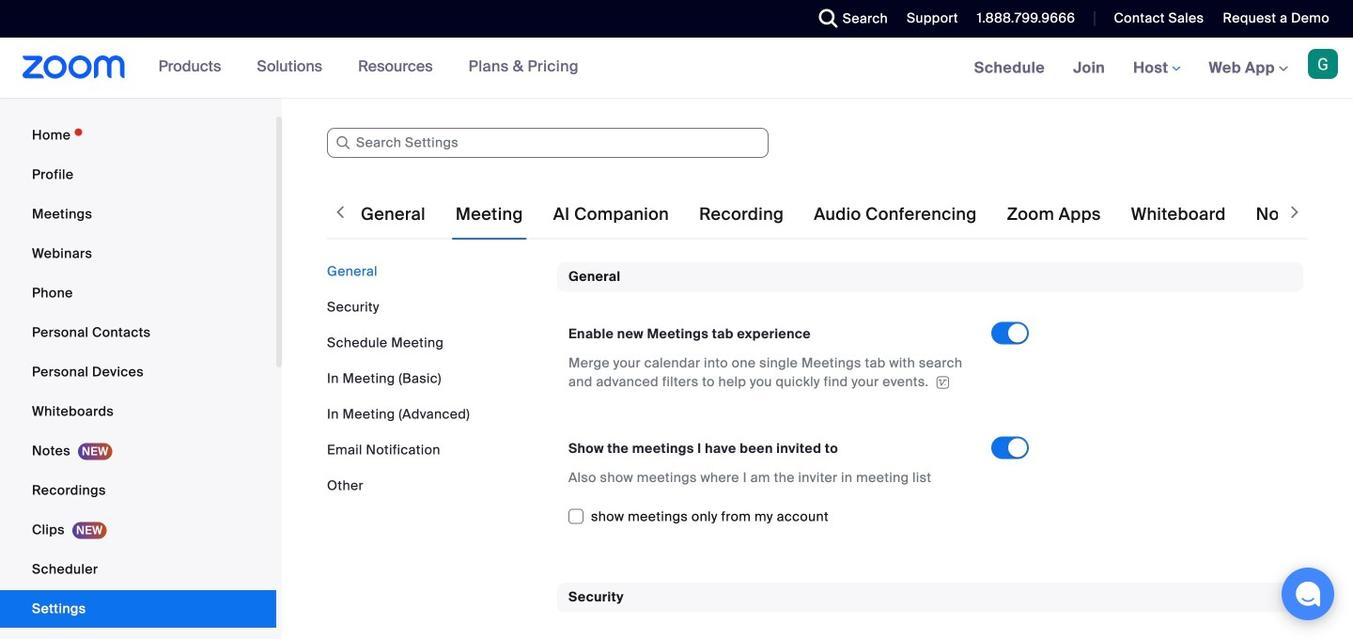 Task type: describe. For each thing, give the bounding box(es) containing it.
meetings navigation
[[960, 38, 1353, 99]]

zoom logo image
[[23, 55, 126, 79]]

personal menu menu
[[0, 117, 276, 639]]

product information navigation
[[144, 38, 593, 98]]

application inside "general" element
[[569, 354, 975, 391]]

open chat image
[[1295, 581, 1321, 607]]

Search Settings text field
[[327, 128, 769, 158]]



Task type: locate. For each thing, give the bounding box(es) containing it.
application
[[569, 354, 975, 391]]

tabs of my account settings page tab list
[[357, 188, 1353, 241]]

banner
[[0, 38, 1353, 99]]

profile picture image
[[1308, 49, 1338, 79]]

scroll right image
[[1286, 203, 1305, 222]]

general element
[[557, 262, 1304, 553]]

security element
[[557, 583, 1304, 639]]

menu bar
[[327, 262, 543, 495]]

support version for enable new meetings tab experience image
[[934, 376, 952, 389]]

scroll left image
[[331, 203, 350, 222]]



Task type: vqa. For each thing, say whether or not it's contained in the screenshot.
are
no



